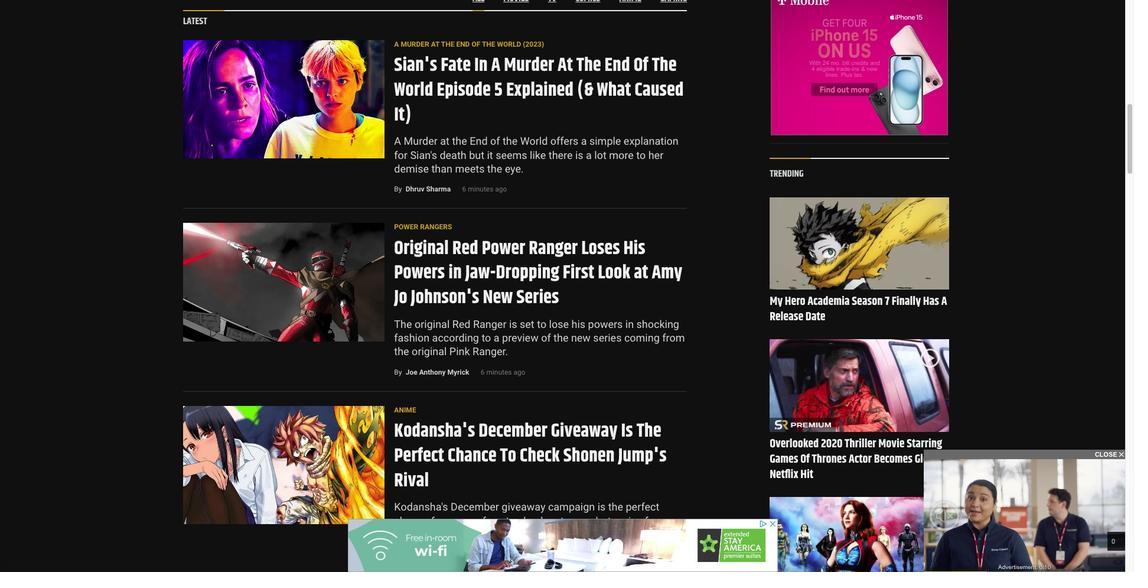 Task type: describe. For each thing, give the bounding box(es) containing it.
to inside a murder at the end of the world (2023) sian's fate in a murder at the end of the world episode 5 explained (& what caused it) a murder at the end of the world offers a simple explanation for sian's death but it seems like there is a lot more to her demise than meets the eye.
[[637, 149, 646, 161]]

dhruv sharma link
[[406, 185, 451, 193]]

dhruv
[[406, 185, 425, 193]]

the down "fashion"
[[394, 345, 409, 358]]

0 vertical spatial original
[[415, 318, 450, 330]]

overlooked 2020 thriller movie starring games of thrones actor becomes global netflix hit
[[770, 435, 943, 484]]

by for original red power ranger loses his powers in jaw-dropping first look at amy jo johnson's new series
[[394, 368, 402, 376]]

series inside the power rangers original red power ranger loses his powers in jaw-dropping first look at amy jo johnson's new series the original red ranger is set to lose his powers in shocking fashion according to a preview of the new series coming from the original pink ranger.
[[594, 332, 622, 344]]

series
[[517, 283, 559, 312]]

a inside the power rangers original red power ranger loses his powers in jaw-dropping first look at amy jo johnson's new series the original red ranger is set to lose his powers in shocking fashion according to a preview of the new series coming from the original pink ranger.
[[494, 332, 500, 344]]

1 horizontal spatial of
[[634, 51, 649, 80]]

the down "it"
[[488, 163, 503, 175]]

from inside the anime kodansha's december giveaway is the perfect chance to check shonen jump's rival kodansha's december giveaway campaign is the perfect chance for manga fans to check out some hot series from shueisha's main competitor.
[[645, 515, 668, 527]]

a inside my hero academia season 7 finally has a release date
[[942, 293, 948, 311]]

my hero academia season 7 finally has a release date link
[[770, 293, 948, 326]]

2 vertical spatial murder
[[404, 135, 438, 147]]

my
[[770, 293, 783, 311]]

0 vertical spatial sian's
[[394, 51, 438, 80]]

1 vertical spatial at
[[558, 51, 573, 80]]

sharma
[[426, 185, 451, 193]]

sian's fate in a murder at the end of the world episode 5 explained (& what caused it) link
[[394, 51, 684, 129]]

✕
[[1120, 451, 1125, 458]]

some
[[567, 515, 594, 527]]

hit
[[801, 466, 814, 484]]

pink
[[450, 345, 470, 358]]

0 horizontal spatial ranger
[[473, 318, 507, 330]]

more
[[610, 149, 634, 161]]

chance
[[448, 442, 497, 470]]

according
[[432, 332, 479, 344]]

preview
[[502, 332, 539, 344]]

a murder at the end of the world (2023) sian's fate in a murder at the end of the world episode 5 explained (& what caused it) a murder at the end of the world offers a simple explanation for sian's death but it seems like there is a lot more to her demise than meets the eye.
[[394, 40, 684, 175]]

is inside the power rangers original red power ranger loses his powers in jaw-dropping first look at amy jo johnson's new series the original red ranger is set to lose his powers in shocking fashion according to a preview of the new series coming from the original pink ranger.
[[509, 318, 518, 330]]

episode
[[437, 76, 491, 105]]

the up fate
[[441, 40, 455, 48]]

original red power ranger loses his powers in jaw-dropping first look at amy jo johnson's new series link
[[394, 234, 683, 312]]

anime
[[394, 406, 417, 414]]

the down lose
[[554, 332, 569, 344]]

season
[[853, 293, 883, 311]]

anime kodansha's december giveaway is the perfect chance to check shonen jump's rival kodansha's december giveaway campaign is the perfect chance for manga fans to check out some hot series from shueisha's main competitor.
[[394, 406, 668, 541]]

1 vertical spatial world
[[394, 76, 434, 105]]

video player region
[[925, 459, 1126, 572]]

firecracker with the seven in the boys 1 image
[[770, 497, 950, 572]]

power rangers original red power ranger loses his powers in jaw-dropping first look at amy jo johnson's new series the original red ranger is set to lose his powers in shocking fashion according to a preview of the new series coming from the original pink ranger.
[[394, 223, 685, 358]]

2 vertical spatial 6
[[460, 551, 464, 559]]

at inside a murder at the end of the world (2023) sian's fate in a murder at the end of the world episode 5 explained (& what caused it) a murder at the end of the world offers a simple explanation for sian's death but it seems like there is a lot more to her demise than meets the eye.
[[441, 135, 450, 147]]

giveaway
[[551, 417, 618, 446]]

power rangers link
[[394, 223, 452, 232]]

death
[[440, 149, 467, 161]]

fans
[[483, 515, 504, 527]]

powers
[[394, 259, 445, 288]]

set
[[520, 318, 535, 330]]

0:10
[[1040, 564, 1052, 570]]

ago for explained
[[496, 185, 507, 193]]

hot
[[596, 515, 612, 527]]

1 vertical spatial advertisement region
[[348, 519, 778, 572]]

meets
[[455, 163, 485, 175]]

it)
[[394, 100, 412, 129]]

shonen
[[564, 442, 615, 470]]

original
[[394, 234, 449, 263]]

loses
[[582, 234, 620, 263]]

close
[[1096, 451, 1118, 458]]

a murder at the end of the world (2023) link
[[394, 40, 545, 49]]

what
[[597, 76, 632, 105]]

marcel
[[406, 551, 428, 559]]

overlooked
[[770, 435, 819, 453]]

to up ranger.
[[482, 332, 491, 344]]

chance
[[394, 515, 429, 527]]

new
[[572, 332, 591, 344]]

0 vertical spatial advertisement region
[[771, 0, 949, 135]]

explanation
[[624, 135, 679, 147]]

from inside the power rangers original red power ranger loses his powers in jaw-dropping first look at amy jo johnson's new series the original red ranger is set to lose his powers in shocking fashion according to a preview of the new series coming from the original pink ranger.
[[663, 332, 685, 344]]

release
[[770, 308, 804, 326]]

dropping
[[496, 259, 560, 288]]

2 vertical spatial minutes
[[466, 551, 491, 559]]

1 kodansha's from the top
[[394, 417, 476, 446]]

1 vertical spatial sian's
[[410, 149, 437, 161]]

ranger.
[[473, 345, 509, 358]]

lose
[[550, 318, 569, 330]]

kodansha's december giveaway is the perfect chance to check shonen jump's rival link
[[394, 417, 667, 495]]

alice braga's sian and emma corrin's darby in a murder at the end of the world 1 image
[[183, 40, 385, 159]]

0 vertical spatial world
[[497, 40, 522, 48]]

check
[[518, 515, 546, 527]]

in
[[475, 51, 488, 80]]

seems
[[496, 149, 528, 161]]

mighty morphin power rangers the return red ranger preview 1 image
[[183, 223, 385, 342]]

0 vertical spatial december
[[479, 417, 548, 446]]

by joe anthony myrick
[[394, 368, 470, 376]]

out
[[549, 515, 564, 527]]

the inside the anime kodansha's december giveaway is the perfect chance to check shonen jump's rival kodansha's december giveaway campaign is the perfect chance for manga fans to check out some hot series from shueisha's main competitor.
[[637, 417, 662, 446]]

2 vertical spatial end
[[470, 135, 488, 147]]

it
[[487, 149, 493, 161]]

fashion
[[394, 332, 430, 344]]

starring
[[907, 435, 943, 453]]

simple
[[590, 135, 621, 147]]

manga
[[447, 515, 480, 527]]

(&
[[578, 76, 594, 105]]

new
[[483, 283, 513, 312]]

eye.
[[505, 163, 524, 175]]

by for sian's fate in a murder at the end of the world episode 5 explained (& what caused it)
[[394, 185, 402, 193]]

campaign
[[548, 501, 595, 513]]

joe
[[406, 368, 418, 376]]

coming
[[625, 332, 660, 344]]

explained
[[507, 76, 574, 105]]

6 minutes ago for explained
[[463, 185, 507, 193]]

main
[[447, 528, 471, 541]]

for inside the anime kodansha's december giveaway is the perfect chance to check shonen jump's rival kodansha's december giveaway campaign is the perfect chance for manga fans to check out some hot series from shueisha's main competitor.
[[431, 515, 445, 527]]

5
[[495, 76, 503, 105]]



Task type: vqa. For each thing, say whether or not it's contained in the screenshot.
Bruce inside 'New On Disney+: All 29 Movies & TV Shows Arriving In December By Amanda Bruce and Adrienne Tyler'
no



Task type: locate. For each thing, give the bounding box(es) containing it.
of inside a murder at the end of the world (2023) sian's fate in a murder at the end of the world episode 5 explained (& what caused it) a murder at the end of the world offers a simple explanation for sian's death but it seems like there is a lot more to her demise than meets the eye.
[[491, 135, 500, 147]]

is right there
[[576, 149, 584, 161]]

2 horizontal spatial of
[[801, 450, 810, 469]]

0 vertical spatial at
[[431, 40, 440, 48]]

2 horizontal spatial is
[[598, 501, 606, 513]]

1 vertical spatial power
[[482, 234, 526, 263]]

0 vertical spatial a
[[581, 135, 587, 147]]

6 minutes ago for red
[[481, 368, 526, 376]]

6 minutes ago down meets
[[463, 185, 507, 193]]

the right is
[[637, 417, 662, 446]]

power
[[394, 223, 419, 231], [482, 234, 526, 263]]

close ✕ button
[[925, 450, 1126, 459]]

is up the hot
[[598, 501, 606, 513]]

red
[[453, 234, 479, 263], [453, 318, 471, 330]]

jo
[[394, 283, 408, 312]]

1 vertical spatial murder
[[504, 51, 555, 80]]

ago down eye.
[[496, 185, 507, 193]]

1 horizontal spatial at
[[558, 51, 573, 80]]

is left set
[[509, 318, 518, 330]]

by dhruv sharma
[[394, 185, 451, 193]]

6 for explained
[[463, 185, 467, 193]]

shocking
[[637, 318, 680, 330]]

thrones
[[813, 450, 847, 469]]

6
[[463, 185, 467, 193], [481, 368, 485, 376], [460, 551, 464, 559]]

but
[[469, 149, 485, 161]]

a up ranger.
[[494, 332, 500, 344]]

the up seems
[[503, 135, 518, 147]]

of down lose
[[542, 332, 551, 344]]

minutes down main
[[466, 551, 491, 559]]

0 vertical spatial 6 minutes ago
[[463, 185, 507, 193]]

0 vertical spatial at
[[441, 135, 450, 147]]

1 vertical spatial kodansha's
[[394, 501, 448, 513]]

0 vertical spatial 6
[[463, 185, 467, 193]]

6 minutes ago down competitor.
[[460, 551, 505, 559]]

my hero academia season 7 finally has a release date
[[770, 293, 948, 326]]

finally
[[892, 293, 922, 311]]

minutes for explained
[[468, 185, 494, 193]]

2020
[[822, 435, 843, 453]]

original up "fashion"
[[415, 318, 450, 330]]

giveaway
[[502, 501, 546, 513]]

murder
[[401, 40, 430, 48], [504, 51, 555, 80], [404, 135, 438, 147]]

a
[[581, 135, 587, 147], [586, 149, 592, 161], [494, 332, 500, 344]]

my hero academia season 7 key visual 1 image
[[770, 197, 950, 290]]

power up original
[[394, 223, 419, 231]]

0 vertical spatial red
[[453, 234, 479, 263]]

1 vertical spatial end
[[605, 51, 631, 80]]

offers
[[551, 135, 579, 147]]

2 vertical spatial ago
[[493, 551, 505, 559]]

of right what
[[634, 51, 649, 80]]

1 vertical spatial ranger
[[473, 318, 507, 330]]

1 by from the top
[[394, 185, 402, 193]]

0 vertical spatial end
[[457, 40, 470, 48]]

2 by from the top
[[394, 368, 402, 376]]

series down powers
[[594, 332, 622, 344]]

december
[[479, 417, 548, 446], [451, 501, 499, 513]]

becomes
[[875, 450, 913, 469]]

the inside the anime kodansha's december giveaway is the perfect chance to check shonen jump's rival kodansha's december giveaway campaign is the perfect chance for manga fans to check out some hot series from shueisha's main competitor.
[[609, 501, 624, 513]]

1 vertical spatial of
[[542, 332, 551, 344]]

ago for red
[[514, 368, 526, 376]]

end up but
[[470, 135, 488, 147]]

red up according
[[453, 318, 471, 330]]

1 vertical spatial in
[[626, 318, 634, 330]]

ranger left loses
[[529, 234, 578, 263]]

series inside the anime kodansha's december giveaway is the perfect chance to check shonen jump's rival kodansha's december giveaway campaign is the perfect chance for manga fans to check out some hot series from shueisha's main competitor.
[[614, 515, 643, 527]]

0 horizontal spatial at
[[441, 135, 450, 147]]

sian's
[[394, 51, 438, 80], [410, 149, 437, 161]]

at
[[431, 40, 440, 48], [558, 51, 573, 80]]

1 vertical spatial a
[[586, 149, 592, 161]]

to right set
[[537, 318, 547, 330]]

2 vertical spatial world
[[521, 135, 548, 147]]

end up fate
[[457, 40, 470, 48]]

for up demise
[[394, 149, 408, 161]]

series down perfect
[[614, 515, 643, 527]]

1 horizontal spatial at
[[634, 259, 649, 288]]

of
[[491, 135, 500, 147], [542, 332, 551, 344]]

jaw-
[[466, 259, 496, 288]]

perfect
[[394, 442, 445, 470]]

lot
[[595, 149, 607, 161]]

0 vertical spatial murder
[[401, 40, 430, 48]]

marcel green link
[[406, 551, 449, 559]]

amy
[[652, 259, 683, 288]]

of
[[472, 40, 481, 48], [634, 51, 649, 80], [801, 450, 810, 469]]

0 vertical spatial series
[[594, 332, 622, 344]]

from down shocking
[[663, 332, 685, 344]]

1 vertical spatial series
[[614, 515, 643, 527]]

world
[[497, 40, 522, 48], [394, 76, 434, 105], [521, 135, 548, 147]]

7
[[886, 293, 890, 311]]

jump's
[[619, 442, 667, 470]]

in up coming
[[626, 318, 634, 330]]

check
[[520, 442, 560, 470]]

kodansha's
[[394, 417, 476, 446], [394, 501, 448, 513]]

anime link
[[394, 406, 417, 415]]

games
[[770, 450, 799, 469]]

demise
[[394, 163, 429, 175]]

0 vertical spatial for
[[394, 149, 408, 161]]

by left joe
[[394, 368, 402, 376]]

the right what
[[652, 51, 677, 80]]

the up "fashion"
[[394, 318, 412, 330]]

close ✕
[[1096, 451, 1125, 458]]

official manga art work featuring kodansha licensed characters and series featuring nagatoro, natsu, and the protagonist from blue lock 1 image
[[183, 406, 385, 525]]

0 horizontal spatial of
[[491, 135, 500, 147]]

1 vertical spatial is
[[509, 318, 518, 330]]

2 kodansha's from the top
[[394, 501, 448, 513]]

ago down the preview
[[514, 368, 526, 376]]

for up shueisha's
[[431, 515, 445, 527]]

at up death
[[441, 135, 450, 147]]

0 horizontal spatial power
[[394, 223, 419, 231]]

actor
[[849, 450, 873, 469]]

0 vertical spatial is
[[576, 149, 584, 161]]

0 vertical spatial power
[[394, 223, 419, 231]]

1 vertical spatial 6 minutes ago
[[481, 368, 526, 376]]

johnson's
[[411, 283, 480, 312]]

0 vertical spatial ago
[[496, 185, 507, 193]]

1 horizontal spatial for
[[431, 515, 445, 527]]

for
[[394, 149, 408, 161], [431, 515, 445, 527]]

1 vertical spatial from
[[645, 515, 668, 527]]

0 vertical spatial in
[[449, 259, 462, 288]]

minutes
[[468, 185, 494, 193], [487, 368, 512, 376], [466, 551, 491, 559]]

0 horizontal spatial at
[[431, 40, 440, 48]]

minutes down ranger.
[[487, 368, 512, 376]]

0 vertical spatial minutes
[[468, 185, 494, 193]]

the up the hot
[[609, 501, 624, 513]]

by left dhruv
[[394, 185, 402, 193]]

at up episode
[[431, 40, 440, 48]]

to left her
[[637, 149, 646, 161]]

1 vertical spatial by
[[394, 368, 402, 376]]

to
[[637, 149, 646, 161], [537, 318, 547, 330], [482, 332, 491, 344], [506, 515, 516, 527]]

to up competitor.
[[506, 515, 516, 527]]

date
[[806, 308, 826, 326]]

first
[[563, 259, 595, 288]]

joe anthony myrick link
[[406, 368, 470, 376]]

0 vertical spatial of
[[472, 40, 481, 48]]

1 vertical spatial december
[[451, 501, 499, 513]]

is
[[622, 417, 634, 446]]

6 down meets
[[463, 185, 467, 193]]

0 horizontal spatial is
[[509, 318, 518, 330]]

ago down competitor.
[[493, 551, 505, 559]]

ranger down new
[[473, 318, 507, 330]]

is inside the anime kodansha's december giveaway is the perfect chance to check shonen jump's rival kodansha's december giveaway campaign is the perfect chance for manga fans to check out some hot series from shueisha's main competitor.
[[598, 501, 606, 513]]

0 horizontal spatial for
[[394, 149, 408, 161]]

0 vertical spatial ranger
[[529, 234, 578, 263]]

shueisha's
[[394, 528, 444, 541]]

red right original
[[453, 234, 479, 263]]

1 vertical spatial at
[[634, 259, 649, 288]]

2 vertical spatial is
[[598, 501, 606, 513]]

2 vertical spatial of
[[801, 450, 810, 469]]

1 horizontal spatial in
[[626, 318, 634, 330]]

netflix
[[770, 466, 799, 484]]

sian's up demise
[[410, 149, 437, 161]]

anthony
[[420, 368, 446, 376]]

caused
[[635, 76, 684, 105]]

from down perfect
[[645, 515, 668, 527]]

rangers
[[420, 223, 452, 231]]

academia
[[808, 293, 850, 311]]

0 vertical spatial of
[[491, 135, 500, 147]]

series
[[594, 332, 622, 344], [614, 515, 643, 527]]

1 vertical spatial 6
[[481, 368, 485, 376]]

of inside the power rangers original red power ranger loses his powers in jaw-dropping first look at amy jo johnson's new series the original red ranger is set to lose his powers in shocking fashion according to a preview of the new series coming from the original pink ranger.
[[542, 332, 551, 344]]

1 horizontal spatial ranger
[[529, 234, 578, 263]]

1 vertical spatial minutes
[[487, 368, 512, 376]]

by
[[394, 185, 402, 193], [394, 368, 402, 376]]

of up in
[[472, 40, 481, 48]]

at left (&
[[558, 51, 573, 80]]

at left amy
[[634, 259, 649, 288]]

advertisement:
[[999, 564, 1038, 570]]

0 horizontal spatial of
[[472, 40, 481, 48]]

in left jaw-
[[449, 259, 462, 288]]

there
[[549, 149, 573, 161]]

1 horizontal spatial of
[[542, 332, 551, 344]]

of right 'games'
[[801, 450, 810, 469]]

end right (&
[[605, 51, 631, 80]]

for inside a murder at the end of the world (2023) sian's fate in a murder at the end of the world episode 5 explained (& what caused it) a murder at the end of the world offers a simple explanation for sian's death but it seems like there is a lot more to her demise than meets the eye.
[[394, 149, 408, 161]]

green
[[430, 551, 449, 559]]

a right offers at the top of the page
[[581, 135, 587, 147]]

6 minutes ago down ranger.
[[481, 368, 526, 376]]

nikolaj-coster-waldau-in-the-silencing-2 1 image
[[770, 339, 950, 432]]

thriller
[[845, 435, 877, 453]]

like
[[530, 149, 546, 161]]

hero
[[786, 293, 806, 311]]

sian's left fate
[[394, 51, 438, 80]]

1 red from the top
[[453, 234, 479, 263]]

the up in
[[482, 40, 496, 48]]

1 vertical spatial original
[[412, 345, 447, 358]]

original up by joe anthony myrick
[[412, 345, 447, 358]]

his
[[624, 234, 646, 263]]

(2023)
[[523, 40, 545, 48]]

1 vertical spatial for
[[431, 515, 445, 527]]

than
[[432, 163, 453, 175]]

2 vertical spatial 6 minutes ago
[[460, 551, 505, 559]]

world left (2023)
[[497, 40, 522, 48]]

0 vertical spatial kodansha's
[[394, 417, 476, 446]]

2 vertical spatial a
[[494, 332, 500, 344]]

6 down main
[[460, 551, 464, 559]]

0 horizontal spatial in
[[449, 259, 462, 288]]

6 for red
[[481, 368, 485, 376]]

minutes down meets
[[468, 185, 494, 193]]

minutes for red
[[487, 368, 512, 376]]

movie
[[879, 435, 905, 453]]

1 horizontal spatial power
[[482, 234, 526, 263]]

world up like
[[521, 135, 548, 147]]

6 minutes ago
[[463, 185, 507, 193], [481, 368, 526, 376], [460, 551, 505, 559]]

at inside the power rangers original red power ranger loses his powers in jaw-dropping first look at amy jo johnson's new series the original red ranger is set to lose his powers in shocking fashion according to a preview of the new series coming from the original pink ranger.
[[634, 259, 649, 288]]

power up new
[[482, 234, 526, 263]]

1 vertical spatial of
[[634, 51, 649, 80]]

kodansha's down anime 'link'
[[394, 417, 476, 446]]

world left fate
[[394, 76, 434, 105]]

the
[[452, 135, 467, 147], [503, 135, 518, 147], [488, 163, 503, 175], [554, 332, 569, 344], [394, 345, 409, 358], [609, 501, 624, 513]]

of inside overlooked 2020 thriller movie starring games of thrones actor becomes global netflix hit
[[801, 450, 810, 469]]

the right explained
[[577, 51, 602, 80]]

his
[[572, 318, 586, 330]]

trending
[[770, 167, 804, 181]]

from
[[663, 332, 685, 344], [645, 515, 668, 527]]

1 vertical spatial ago
[[514, 368, 526, 376]]

0 vertical spatial from
[[663, 332, 685, 344]]

6 down ranger.
[[481, 368, 485, 376]]

2 red from the top
[[453, 318, 471, 330]]

1 horizontal spatial is
[[576, 149, 584, 161]]

perfect
[[626, 501, 660, 513]]

kodansha's up chance
[[394, 501, 448, 513]]

the inside the power rangers original red power ranger loses his powers in jaw-dropping first look at amy jo johnson's new series the original red ranger is set to lose his powers in shocking fashion according to a preview of the new series coming from the original pink ranger.
[[394, 318, 412, 330]]

0 vertical spatial by
[[394, 185, 402, 193]]

is inside a murder at the end of the world (2023) sian's fate in a murder at the end of the world episode 5 explained (& what caused it) a murder at the end of the world offers a simple explanation for sian's death but it seems like there is a lot more to her demise than meets the eye.
[[576, 149, 584, 161]]

of up "it"
[[491, 135, 500, 147]]

the up death
[[452, 135, 467, 147]]

screenrant logo image
[[775, 420, 832, 430]]

to inside the anime kodansha's december giveaway is the perfect chance to check shonen jump's rival kodansha's december giveaway campaign is the perfect chance for manga fans to check out some hot series from shueisha's main competitor.
[[506, 515, 516, 527]]

0
[[1112, 538, 1116, 545]]

1 vertical spatial red
[[453, 318, 471, 330]]

advertisement region
[[771, 0, 949, 135], [348, 519, 778, 572]]

a left lot
[[586, 149, 592, 161]]



